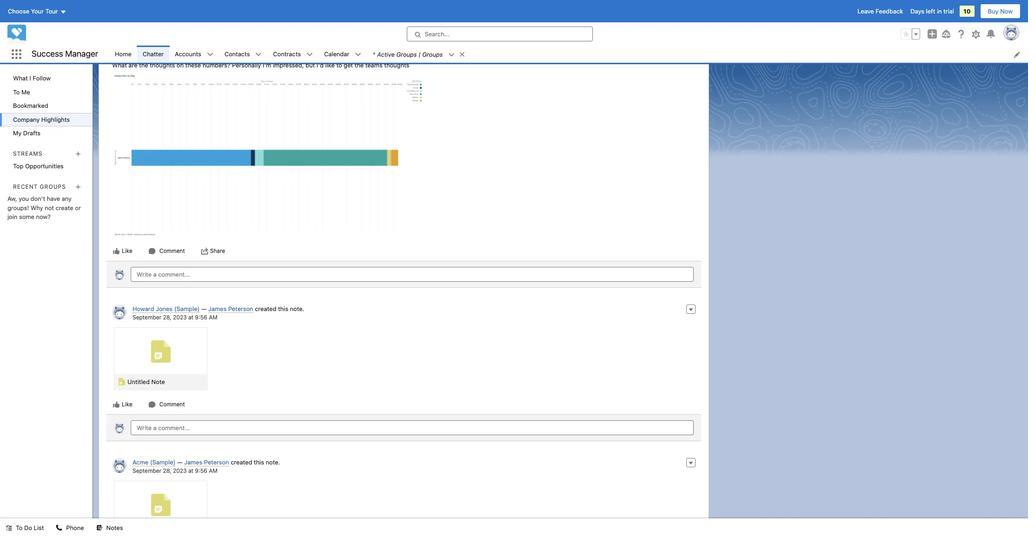 Task type: describe. For each thing, give the bounding box(es) containing it.
jones
[[156, 305, 173, 312]]

to do list
[[16, 524, 44, 532]]

tour
[[45, 7, 58, 15]]

personally
[[232, 61, 261, 69]]

acme (sample) — james peterson created this note. september 28, 2023 at 9:56 am
[[133, 459, 280, 475]]

calendar list item
[[319, 46, 367, 63]]

james peterson, september 28, 2023 at 9:56 am element containing acme (sample)
[[107, 452, 701, 537]]

me
[[21, 88, 30, 96]]

note
[[151, 378, 165, 385]]

1 the from the left
[[139, 61, 148, 69]]

james inside howard jones (sample) — james peterson created this note. september 28, 2023 at 9:56 am
[[208, 305, 227, 312]]

untitled note
[[127, 378, 165, 385]]

james peterson link for peterson
[[184, 459, 229, 466]]

text default image inside the like button
[[113, 401, 120, 408]]

2 thoughts from the left
[[384, 61, 410, 69]]

|
[[419, 50, 421, 58]]

not
[[45, 204, 54, 212]]

aw, you don't have any groups!
[[7, 195, 72, 212]]

choose your tour
[[8, 7, 58, 15]]

list containing home
[[109, 46, 1029, 63]]

howard jones (sample) link
[[133, 305, 200, 313]]

chatter link
[[137, 46, 169, 63]]

on
[[177, 61, 184, 69]]

created inside acme (sample) — james peterson created this note. september 28, 2023 at 9:56 am
[[231, 459, 252, 466]]

list item containing *
[[367, 46, 470, 63]]

days
[[911, 7, 925, 15]]

home
[[115, 50, 132, 58]]

choose your tour button
[[7, 4, 67, 19]]

peterson inside howard jones (sample) — james peterson created this note. september 28, 2023 at 9:56 am
[[228, 305, 253, 312]]

contracts
[[273, 50, 301, 58]]

don't
[[31, 195, 45, 202]]

feedback
[[876, 7, 904, 15]]

success manager
[[32, 49, 98, 59]]

you
[[19, 195, 29, 202]]

to me
[[13, 88, 30, 96]]

september 28, 2023 at 9:56 am link for —
[[133, 468, 218, 475]]

now
[[1001, 7, 1013, 15]]

contacts
[[225, 50, 250, 58]]

howard
[[133, 305, 154, 312]]

bookmarked link
[[0, 99, 93, 113]]

teams
[[366, 61, 383, 69]]

what i follow
[[13, 74, 51, 82]]

note. inside howard jones (sample) — james peterson created this note. september 28, 2023 at 9:56 am
[[290, 305, 304, 312]]

— inside acme (sample) — james peterson created this note. september 28, 2023 at 9:56 am
[[177, 459, 183, 466]]

home link
[[109, 46, 137, 63]]

(sample) inside howard jones (sample) — james peterson created this note. september 28, 2023 at 9:56 am
[[174, 305, 200, 312]]

phone
[[66, 524, 84, 532]]

text default image inside "to do list" button
[[6, 525, 12, 531]]

2 the from the left
[[355, 61, 364, 69]]

1 vertical spatial james peterson image
[[112, 305, 127, 319]]

recent groups link
[[13, 183, 66, 190]]

now?
[[36, 213, 51, 221]]

peterson inside acme (sample) — james peterson created this note. september 28, 2023 at 9:56 am
[[204, 459, 229, 466]]

manager
[[65, 49, 98, 59]]

like for 1st comment button from the top of the page
[[122, 247, 133, 254]]

impressed,
[[273, 61, 304, 69]]

drafts
[[23, 129, 41, 137]]

days left in trial
[[911, 7, 955, 15]]

0 horizontal spatial groups
[[40, 183, 66, 190]]

like button for 1st comment button from the top of the page
[[112, 247, 133, 255]]

bookmarked
[[13, 102, 48, 109]]

september inside howard jones (sample) — james peterson created this note. september 28, 2023 at 9:56 am
[[133, 314, 162, 321]]

untitled
[[127, 378, 150, 385]]

list
[[34, 524, 44, 532]]

left
[[927, 7, 936, 15]]

what for what i follow
[[13, 74, 28, 82]]

9:56 inside acme (sample) — james peterson created this note. september 28, 2023 at 9:56 am
[[195, 468, 207, 475]]

success
[[32, 49, 63, 59]]

join
[[7, 213, 17, 221]]

howard jones (sample) — james peterson created this note. september 28, 2023 at 9:56 am
[[133, 305, 304, 321]]

this inside howard jones (sample) — james peterson created this note. september 28, 2023 at 9:56 am
[[278, 305, 288, 312]]

1 thoughts from the left
[[150, 61, 175, 69]]

like for first comment button from the bottom of the page
[[122, 401, 133, 408]]

what for what are the thoughts on these numbers? personally i'm impressed, but i'd like to get the teams thoughts
[[112, 61, 127, 69]]

10
[[964, 7, 971, 15]]

calendar link
[[319, 46, 355, 63]]

notes
[[106, 524, 123, 532]]

note. inside acme (sample) — james peterson created this note. september 28, 2023 at 9:56 am
[[266, 459, 280, 466]]

comment for 1st comment button from the top of the page
[[160, 247, 185, 254]]

am inside acme (sample) — james peterson created this note. september 28, 2023 at 9:56 am
[[209, 468, 218, 475]]

james peterson link for james
[[208, 305, 253, 313]]

streams
[[13, 150, 43, 157]]

trial
[[944, 7, 955, 15]]

* active groups | groups
[[373, 50, 443, 58]]

1 horizontal spatial groups
[[397, 50, 417, 58]]

what are the thoughts on these numbers? personally i'm impressed, but i'd like to get the teams thoughts
[[112, 61, 410, 69]]

0 vertical spatial james peterson image
[[114, 422, 125, 433]]

are
[[129, 61, 138, 69]]

james peterson, september 28, 2023 at 9:56 am element containing howard jones (sample)
[[107, 299, 701, 414]]

text default image inside 'notes' button
[[96, 525, 103, 531]]

some
[[19, 213, 34, 221]]

leave feedback
[[858, 7, 904, 15]]

to do list button
[[0, 519, 49, 537]]

contracts link
[[268, 46, 307, 63]]

1 vertical spatial james peterson image
[[112, 458, 127, 473]]

recent groups
[[13, 183, 66, 190]]

follow
[[33, 74, 51, 82]]

do
[[24, 524, 32, 532]]

like
[[325, 61, 335, 69]]

to
[[337, 61, 342, 69]]

2023 inside acme (sample) — james peterson created this note. september 28, 2023 at 9:56 am
[[173, 468, 187, 475]]

buy
[[988, 7, 999, 15]]

2 horizontal spatial groups
[[423, 50, 443, 58]]

top opportunities
[[13, 162, 64, 170]]

to me link
[[0, 85, 93, 99]]

groups!
[[7, 204, 29, 212]]

leave
[[858, 7, 874, 15]]

get
[[344, 61, 353, 69]]

text default image inside contracts list item
[[307, 51, 313, 58]]

write a comment... text field for topmost james peterson image
[[131, 420, 694, 435]]



Task type: vqa. For each thing, say whether or not it's contained in the screenshot.
1st Like
yes



Task type: locate. For each thing, give the bounding box(es) containing it.
1 vertical spatial comment
[[160, 401, 185, 408]]

share button
[[200, 247, 226, 255]]

1 comment button from the top
[[148, 247, 185, 255]]

acme
[[133, 459, 148, 466]]

text default image inside calendar list item
[[355, 51, 362, 58]]

leave feedback link
[[858, 7, 904, 15]]

1 horizontal spatial note.
[[290, 305, 304, 312]]

september 28, 2023 at 9:56 am link down acme (sample) link
[[133, 468, 218, 475]]

search... button
[[407, 27, 593, 41]]

to left the do
[[16, 524, 23, 532]]

1 vertical spatial am
[[209, 468, 218, 475]]

group
[[901, 28, 921, 40]]

1 vertical spatial created
[[231, 459, 252, 466]]

the
[[139, 61, 148, 69], [355, 61, 364, 69]]

to
[[13, 88, 20, 96], [16, 524, 23, 532]]

0 vertical spatial 9:56
[[195, 314, 207, 321]]

1 september from the top
[[133, 314, 162, 321]]

1 vertical spatial like button
[[112, 400, 133, 409]]

1 vertical spatial note.
[[266, 459, 280, 466]]

comment button down note
[[148, 400, 185, 409]]

groups up have
[[40, 183, 66, 190]]

1 vertical spatial september 28, 2023 at 9:56 am link
[[133, 468, 218, 475]]

peterson
[[228, 305, 253, 312], [204, 459, 229, 466]]

0 vertical spatial am
[[209, 314, 218, 321]]

1 vertical spatial 28,
[[163, 468, 172, 475]]

0 vertical spatial james peterson image
[[114, 269, 125, 280]]

28, down acme (sample) link
[[163, 468, 172, 475]]

*
[[373, 50, 376, 58]]

2 comment button from the top
[[148, 400, 185, 409]]

calendar
[[324, 50, 350, 58]]

(sample)
[[174, 305, 200, 312], [150, 459, 176, 466]]

0 vertical spatial comment
[[160, 247, 185, 254]]

0 vertical spatial like button
[[112, 247, 133, 255]]

0 vertical spatial (sample)
[[174, 305, 200, 312]]

(sample) right acme
[[150, 459, 176, 466]]

list item
[[367, 46, 470, 63]]

september 28, 2023 at 9:56 am link for (sample)
[[133, 314, 218, 321]]

0 vertical spatial note.
[[290, 305, 304, 312]]

1 vertical spatial what
[[13, 74, 28, 82]]

1 vertical spatial comment button
[[148, 400, 185, 409]]

0 horizontal spatial note.
[[266, 459, 280, 466]]

company highlights
[[13, 116, 70, 123]]

1 vertical spatial james peterson, september 28, 2023 at 9:56 am element
[[107, 452, 701, 537]]

like button for first comment button from the bottom of the page
[[112, 400, 133, 409]]

comment for first comment button from the bottom of the page
[[160, 401, 185, 408]]

have
[[47, 195, 60, 202]]

choose
[[8, 7, 29, 15]]

2 28, from the top
[[163, 468, 172, 475]]

1 vertical spatial (sample)
[[150, 459, 176, 466]]

0 horizontal spatial —
[[177, 459, 183, 466]]

like button inside 'james peterson, september 29, 2023 at 9:14 am' element
[[112, 247, 133, 255]]

september down howard
[[133, 314, 162, 321]]

1 28, from the top
[[163, 314, 172, 321]]

my drafts link
[[0, 127, 93, 140]]

9:56
[[195, 314, 207, 321], [195, 468, 207, 475]]

1 vertical spatial —
[[177, 459, 183, 466]]

28, inside howard jones (sample) — james peterson created this note. september 28, 2023 at 9:56 am
[[163, 314, 172, 321]]

0 horizontal spatial created
[[231, 459, 252, 466]]

any
[[62, 195, 72, 202]]

text default image inside share popup button
[[201, 247, 208, 255]]

thoughts down active
[[384, 61, 410, 69]]

1 horizontal spatial this
[[278, 305, 288, 312]]

2 comment from the top
[[160, 401, 185, 408]]

notes button
[[91, 519, 129, 537]]

0 horizontal spatial this
[[254, 459, 264, 466]]

(sample) right the jones
[[174, 305, 200, 312]]

2 like button from the top
[[112, 400, 133, 409]]

text default image
[[459, 51, 466, 58], [207, 51, 213, 58], [256, 51, 262, 58], [307, 51, 313, 58], [113, 401, 120, 408], [96, 525, 103, 531]]

1 horizontal spatial —
[[201, 305, 207, 312]]

Write a comment... text field
[[131, 267, 694, 282], [131, 420, 694, 435]]

— right howard jones (sample) 'link'
[[201, 305, 207, 312]]

buy now
[[988, 7, 1013, 15]]

or
[[75, 204, 81, 212]]

1 vertical spatial september
[[133, 468, 162, 475]]

2 september from the top
[[133, 468, 162, 475]]

2 at from the top
[[188, 468, 194, 475]]

james peterson image
[[114, 269, 125, 280], [112, 305, 127, 319]]

0 vertical spatial created
[[255, 305, 277, 312]]

1 9:56 from the top
[[195, 314, 207, 321]]

these
[[185, 61, 201, 69]]

2 james peterson, september 28, 2023 at 9:56 am element from the top
[[107, 452, 701, 537]]

28, down howard jones (sample) 'link'
[[163, 314, 172, 321]]

accounts
[[175, 50, 201, 58]]

at inside acme (sample) — james peterson created this note. september 28, 2023 at 9:56 am
[[188, 468, 194, 475]]

1 comment from the top
[[160, 247, 185, 254]]

text default image inside list item
[[459, 51, 466, 58]]

comment left share popup button
[[160, 247, 185, 254]]

1 vertical spatial this
[[254, 459, 264, 466]]

1 am from the top
[[209, 314, 218, 321]]

text default image inside contacts list item
[[256, 51, 262, 58]]

1 vertical spatial write a comment... text field
[[131, 420, 694, 435]]

james inside acme (sample) — james peterson created this note. september 28, 2023 at 9:56 am
[[184, 459, 202, 466]]

comment inside 'james peterson, september 29, 2023 at 9:14 am' element
[[160, 247, 185, 254]]

september inside acme (sample) — james peterson created this note. september 28, 2023 at 9:56 am
[[133, 468, 162, 475]]

closed won by rep image
[[112, 72, 425, 239]]

my drafts
[[13, 129, 41, 137]]

0 vertical spatial to
[[13, 88, 20, 96]]

like button inside james peterson, september 28, 2023 at 9:56 am element
[[112, 400, 133, 409]]

2 september 28, 2023 at 9:56 am link from the top
[[133, 468, 218, 475]]

comment
[[160, 247, 185, 254], [160, 401, 185, 408]]

at
[[188, 314, 194, 321], [188, 468, 194, 475]]

thoughts down chatter
[[150, 61, 175, 69]]

0 vertical spatial james
[[208, 305, 227, 312]]

highlights
[[41, 116, 70, 123]]

like
[[122, 247, 133, 254], [122, 401, 133, 408]]

1 horizontal spatial created
[[255, 305, 277, 312]]

28, inside acme (sample) — james peterson created this note. september 28, 2023 at 9:56 am
[[163, 468, 172, 475]]

text default image
[[355, 51, 362, 58], [449, 52, 455, 58], [113, 247, 120, 255], [148, 247, 156, 255], [201, 247, 208, 255], [148, 401, 156, 408], [6, 525, 12, 531], [56, 525, 63, 531]]

2023 inside howard jones (sample) — james peterson created this note. september 28, 2023 at 9:56 am
[[173, 314, 187, 321]]

2023
[[173, 314, 187, 321], [173, 468, 187, 475]]

1 vertical spatial to
[[16, 524, 23, 532]]

in
[[937, 7, 942, 15]]

phone button
[[50, 519, 90, 537]]

share
[[210, 247, 225, 254]]

2 write a comment... text field from the top
[[131, 420, 694, 435]]

1 vertical spatial james
[[184, 459, 202, 466]]

groups left |
[[397, 50, 417, 58]]

1 vertical spatial 2023
[[173, 468, 187, 475]]

what
[[112, 61, 127, 69], [13, 74, 28, 82]]

1 vertical spatial at
[[188, 468, 194, 475]]

september
[[133, 314, 162, 321], [133, 468, 162, 475]]

what i follow link
[[0, 72, 93, 85]]

at inside howard jones (sample) — james peterson created this note. september 28, 2023 at 9:56 am
[[188, 314, 194, 321]]

like button
[[112, 247, 133, 255], [112, 400, 133, 409]]

contacts list item
[[219, 46, 268, 63]]

to left me
[[13, 88, 20, 96]]

search...
[[425, 30, 450, 38]]

aw,
[[7, 195, 17, 202]]

the right are
[[139, 61, 148, 69]]

james peterson link
[[208, 305, 253, 313], [184, 459, 229, 466]]

list
[[109, 46, 1029, 63]]

what left i
[[13, 74, 28, 82]]

2023 down acme (sample) link
[[173, 468, 187, 475]]

september 28, 2023 at 9:56 am link down howard jones (sample) 'link'
[[133, 314, 218, 321]]

text default image inside phone button
[[56, 525, 63, 531]]

like inside 'james peterson, september 29, 2023 at 9:14 am' element
[[122, 247, 133, 254]]

1 vertical spatial like
[[122, 401, 133, 408]]

buy now button
[[981, 4, 1021, 19]]

write a comment... text field for the top james peterson icon
[[131, 267, 694, 282]]

comment button left share popup button
[[148, 247, 185, 255]]

2 9:56 from the top
[[195, 468, 207, 475]]

1 vertical spatial 9:56
[[195, 468, 207, 475]]

created inside howard jones (sample) — james peterson created this note. september 28, 2023 at 9:56 am
[[255, 305, 277, 312]]

2 like from the top
[[122, 401, 133, 408]]

0 vertical spatial comment button
[[148, 247, 185, 255]]

0 vertical spatial 2023
[[173, 314, 187, 321]]

0 vertical spatial like
[[122, 247, 133, 254]]

active
[[377, 50, 395, 58]]

0 vertical spatial september
[[133, 314, 162, 321]]

0 vertical spatial what
[[112, 61, 127, 69]]

to for to do list
[[16, 524, 23, 532]]

september down acme
[[133, 468, 162, 475]]

0 vertical spatial —
[[201, 305, 207, 312]]

groups
[[397, 50, 417, 58], [423, 50, 443, 58], [40, 183, 66, 190]]

chatter
[[143, 50, 164, 58]]

comment inside james peterson, september 28, 2023 at 9:56 am element
[[160, 401, 185, 408]]

numbers?
[[203, 61, 230, 69]]

streams link
[[13, 150, 43, 157]]

am inside howard jones (sample) — james peterson created this note. september 28, 2023 at 9:56 am
[[209, 314, 218, 321]]

0 vertical spatial james peterson link
[[208, 305, 253, 313]]

2 2023 from the top
[[173, 468, 187, 475]]

this inside acme (sample) — james peterson created this note. september 28, 2023 at 9:56 am
[[254, 459, 264, 466]]

0 horizontal spatial the
[[139, 61, 148, 69]]

thoughts
[[150, 61, 175, 69], [384, 61, 410, 69]]

1 2023 from the top
[[173, 314, 187, 321]]

0 horizontal spatial thoughts
[[150, 61, 175, 69]]

what inside 'james peterson, september 29, 2023 at 9:14 am' element
[[112, 61, 127, 69]]

contacts link
[[219, 46, 256, 63]]

i'm
[[263, 61, 271, 69]]

your
[[31, 7, 44, 15]]

1 september 28, 2023 at 9:56 am link from the top
[[133, 314, 218, 321]]

accounts list item
[[169, 46, 219, 63]]

james peterson image
[[114, 422, 125, 433], [112, 458, 127, 473]]

2 am from the top
[[209, 468, 218, 475]]

note.
[[290, 305, 304, 312], [266, 459, 280, 466]]

company
[[13, 116, 40, 123]]

text default image inside "accounts" list item
[[207, 51, 213, 58]]

1 james peterson, september 28, 2023 at 9:56 am element from the top
[[107, 299, 701, 414]]

1 at from the top
[[188, 314, 194, 321]]

0 horizontal spatial james
[[184, 459, 202, 466]]

september 28, 2023 at 9:56 am link
[[133, 314, 218, 321], [133, 468, 218, 475]]

1 vertical spatial james peterson link
[[184, 459, 229, 466]]

comment button
[[148, 247, 185, 255], [148, 400, 185, 409]]

— right acme (sample) link
[[177, 459, 183, 466]]

1 like from the top
[[122, 247, 133, 254]]

company highlights link
[[0, 113, 93, 127]]

2023 down howard jones (sample) 'link'
[[173, 314, 187, 321]]

to for to me
[[13, 88, 20, 96]]

the right get
[[355, 61, 364, 69]]

0 vertical spatial james peterson, september 28, 2023 at 9:56 am element
[[107, 299, 701, 414]]

james peterson, september 28, 2023 at 9:56 am element
[[107, 299, 701, 414], [107, 452, 701, 537]]

0 vertical spatial 28,
[[163, 314, 172, 321]]

1 write a comment... text field from the top
[[131, 267, 694, 282]]

28,
[[163, 314, 172, 321], [163, 468, 172, 475]]

top opportunities link
[[0, 160, 93, 173]]

to inside button
[[16, 524, 23, 532]]

accounts link
[[169, 46, 207, 63]]

this
[[278, 305, 288, 312], [254, 459, 264, 466]]

0 horizontal spatial what
[[13, 74, 28, 82]]

what down the home
[[112, 61, 127, 69]]

0 vertical spatial at
[[188, 314, 194, 321]]

james
[[208, 305, 227, 312], [184, 459, 202, 466]]

comment down note
[[160, 401, 185, 408]]

1 horizontal spatial the
[[355, 61, 364, 69]]

james peterson, september 29, 2023 at 9:14 am element
[[107, 32, 701, 261]]

0 vertical spatial peterson
[[228, 305, 253, 312]]

my
[[13, 129, 22, 137]]

top
[[13, 162, 23, 170]]

0 vertical spatial write a comment... text field
[[131, 267, 694, 282]]

1 horizontal spatial what
[[112, 61, 127, 69]]

(sample) inside acme (sample) — james peterson created this note. september 28, 2023 at 9:56 am
[[150, 459, 176, 466]]

1 horizontal spatial james
[[208, 305, 227, 312]]

groups right |
[[423, 50, 443, 58]]

contracts list item
[[268, 46, 319, 63]]

why not create or join some now?
[[7, 204, 81, 221]]

9:56 inside howard jones (sample) — james peterson created this note. september 28, 2023 at 9:56 am
[[195, 314, 207, 321]]

1 horizontal spatial thoughts
[[384, 61, 410, 69]]

0 vertical spatial september 28, 2023 at 9:56 am link
[[133, 314, 218, 321]]

create
[[56, 204, 73, 212]]

0 vertical spatial this
[[278, 305, 288, 312]]

1 vertical spatial peterson
[[204, 459, 229, 466]]

recent
[[13, 183, 38, 190]]

— inside howard jones (sample) — james peterson created this note. september 28, 2023 at 9:56 am
[[201, 305, 207, 312]]

1 like button from the top
[[112, 247, 133, 255]]

like inside james peterson, september 28, 2023 at 9:56 am element
[[122, 401, 133, 408]]

acme (sample) link
[[133, 459, 176, 466]]



